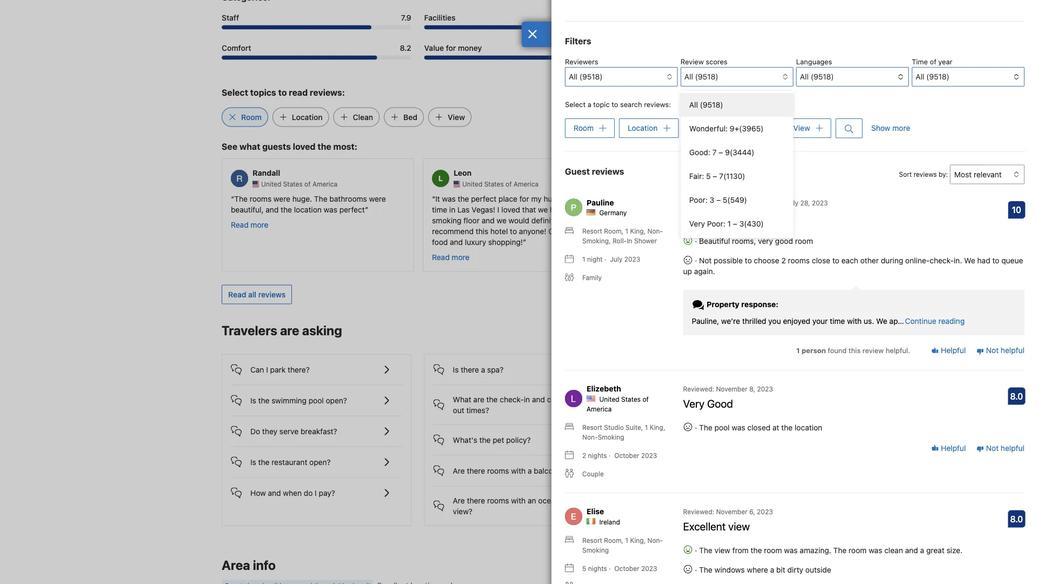 Task type: vqa. For each thing, say whether or not it's contained in the screenshot.


Task type: describe. For each thing, give the bounding box(es) containing it.
1 vertical spatial view
[[794, 124, 811, 133]]

i inside button
[[266, 365, 268, 374]]

at
[[773, 423, 780, 432]]

size.
[[947, 546, 963, 555]]

great inside " it was the perfect place for my husbands first time in las vegas! i loved that we had a non- smoking floor and we would definitely recommend this hotel to anyone! close to great food and luxury shopping!
[[580, 227, 598, 236]]

had inside not possible to choose 2 rooms close to each other during online-check-in. we had to queue up again.
[[978, 256, 991, 265]]

0 vertical spatial poor:
[[690, 196, 708, 204]]

a left balcony?
[[528, 466, 532, 475]]

0 horizontal spatial for
[[446, 43, 456, 52]]

0 horizontal spatial room
[[241, 112, 262, 121]]

time inside list of reviews region
[[830, 317, 846, 326]]

0 horizontal spatial loved
[[293, 141, 316, 151]]

united states of america image for randall
[[253, 181, 259, 187]]

pay?
[[319, 489, 335, 497]]

see availability button for area info
[[751, 556, 817, 576]]

2 nights · october 2023
[[583, 452, 658, 459]]

a left bit
[[771, 565, 775, 574]]

review scores
[[681, 58, 728, 66]]

was up dirty on the right of the page
[[785, 546, 798, 555]]

exceptional
[[684, 211, 738, 224]]

america up my
[[514, 180, 539, 188]]

(9518) for time of year
[[927, 72, 950, 81]]

time inside " it was the perfect place for my husbands first time in las vegas! i loved that we had a non- smoking floor and we would definitely recommend this hotel to anyone! close to great food and luxury shopping!
[[432, 205, 447, 214]]

perfect inside " the rooms were huge. the bathrooms were beautiful, and the location was perfect
[[340, 205, 365, 214]]

helpful for 1st helpful button
[[939, 346, 966, 355]]

1 horizontal spatial we
[[538, 205, 548, 214]]

1 vertical spatial view
[[715, 546, 731, 555]]

can i park there? button
[[231, 355, 402, 376]]

1 for 1 person found this review helpful.
[[797, 346, 800, 354]]

see availability for area info
[[757, 562, 810, 570]]

was left clean
[[869, 546, 883, 555]]

comfort 8.2 meter
[[222, 55, 412, 60]]

0 vertical spatial view
[[448, 112, 465, 121]]

read
[[289, 87, 308, 97]]

1 horizontal spatial check-
[[547, 395, 572, 404]]

is the restaurant open?
[[250, 458, 331, 467]]

anyone!
[[519, 227, 547, 236]]

availability for travelers are asking
[[773, 327, 810, 336]]

fair: 5 – 7 (1130)
[[690, 172, 746, 181]]

0 vertical spatial location
[[292, 112, 323, 121]]

the inside it was close to the main things i wanted to see a do.
[[689, 194, 700, 203]]

2 horizontal spatial room
[[849, 546, 867, 555]]

night
[[587, 256, 603, 263]]

8.0 for view
[[1011, 514, 1024, 524]]

the for · the view from the room was amazing. the room was clean and a great size.
[[700, 546, 713, 555]]

sort reviews by:
[[900, 171, 949, 178]]

all (9518) for time of year
[[916, 72, 950, 81]]

facilities
[[425, 13, 456, 22]]

all for review scores
[[685, 72, 694, 81]]

states inside united states of america
[[622, 395, 641, 403]]

are for are there rooms with a balcony?
[[453, 466, 465, 475]]

the inside button
[[480, 436, 491, 444]]

0 vertical spatial reviewed:
[[754, 199, 785, 207]]

5 nights · october 2023
[[583, 565, 658, 572]]

(9518) up wonderful:
[[700, 100, 724, 109]]

ap…
[[890, 317, 904, 326]]

and inside list of reviews region
[[906, 546, 919, 555]]

closed
[[748, 423, 771, 432]]

good
[[708, 397, 734, 410]]

1 vertical spatial open?
[[310, 458, 331, 467]]

see for travelers are asking
[[757, 327, 771, 336]]

helpful for 1st helpful button from the bottom
[[939, 444, 966, 453]]

a left topic
[[588, 100, 592, 108]]

read for read all reviews button at the left of page
[[228, 290, 246, 299]]

you
[[769, 317, 781, 326]]

– for 7
[[713, 172, 718, 181]]

each
[[842, 256, 859, 265]]

to left the see
[[776, 194, 783, 203]]

2 horizontal spatial read more button
[[634, 219, 671, 230]]

1 vertical spatial clean
[[692, 124, 712, 133]]

more for the right read more button
[[653, 220, 671, 229]]

what's the pet policy?
[[453, 436, 531, 444]]

close inside not possible to choose 2 rooms close to each other during online-check-in. we had to queue up again.
[[812, 256, 831, 265]]

united states of america for perfect
[[463, 180, 539, 188]]

to down would at the top of page
[[510, 227, 517, 236]]

this is a carousel with rotating slides. it displays featured reviews of the property. use the next and previous buttons to navigate. region
[[213, 154, 826, 276]]

0 horizontal spatial bed
[[404, 112, 418, 121]]

the inside " it was the perfect place for my husbands first time in las vegas! i loved that we had a non- smoking floor and we would definitely recommend this hotel to anyone! close to great food and luxury shopping!
[[458, 194, 469, 203]]

1 vertical spatial 5
[[723, 196, 728, 204]]

scored 8.0 element for excellent view
[[1009, 510, 1026, 528]]

helpful for 2nd not helpful button from the bottom of the list of reviews region
[[1001, 346, 1025, 355]]

pool inside list of reviews region
[[715, 423, 730, 432]]

rooms inside not possible to choose 2 rooms close to each other during online-check-in. we had to queue up again.
[[788, 256, 810, 265]]

america up " the rooms were huge. the bathrooms were beautiful, and the location was perfect
[[313, 180, 338, 188]]

1 helpful button from the top
[[932, 345, 966, 356]]

serve
[[280, 427, 299, 436]]

0 horizontal spatial we
[[497, 216, 507, 225]]

by:
[[939, 171, 949, 178]]

very for very good
[[684, 397, 705, 410]]

a inside it was close to the main things i wanted to see a do.
[[800, 194, 804, 203]]

2 not helpful button from the top
[[977, 443, 1025, 454]]

the for " the rooms were huge. the bathrooms were beautiful, and the location was perfect
[[234, 194, 248, 203]]

the for · the pool was closed at the location
[[700, 423, 713, 432]]

pet
[[493, 436, 504, 444]]

location inside " the rooms were huge. the bathrooms were beautiful, and the location was perfect
[[294, 205, 322, 214]]

rooms for are there rooms with a balcony?
[[487, 466, 509, 475]]

(9518) for reviewers
[[580, 72, 603, 81]]

close inside it was close to the main things i wanted to see a do.
[[659, 194, 678, 203]]

was inside it was close to the main things i wanted to see a do.
[[644, 194, 657, 203]]

excellent view
[[684, 520, 750, 533]]

out
[[453, 406, 465, 415]]

9
[[725, 148, 730, 157]]

continue
[[906, 317, 937, 326]]

7.9
[[401, 13, 412, 22]]

the right from
[[751, 546, 762, 555]]

united states of america for huge.
[[261, 180, 338, 188]]

not for 2nd not helpful button from the bottom of the list of reviews region
[[987, 346, 999, 355]]

to down michelle united states of america
[[680, 194, 687, 203]]

pool inside is the swimming pool open? button
[[309, 396, 324, 405]]

0 horizontal spatial 7
[[713, 148, 717, 157]]

nights for very good
[[588, 452, 607, 459]]

what
[[240, 141, 260, 151]]

1 vertical spatial poor:
[[707, 219, 726, 228]]

reviewed: for excellent view
[[684, 508, 715, 516]]

amazing.
[[800, 546, 832, 555]]

the for · the windows where a bit dirty outside
[[700, 565, 713, 574]]

comfort
[[222, 43, 251, 52]]

there for is there a spa?
[[461, 365, 479, 374]]

can i park there?
[[250, 365, 310, 374]]

read all reviews
[[228, 290, 286, 299]]

hotel
[[491, 227, 508, 236]]

an
[[528, 496, 536, 505]]

and down recommend on the left top
[[450, 238, 463, 246]]

1 vertical spatial reviews:
[[644, 100, 671, 108]]

they
[[262, 427, 278, 436]]

united inside united states of america
[[600, 395, 620, 403]]

1 horizontal spatial 7
[[720, 172, 724, 181]]

see availability for travelers are asking
[[757, 327, 810, 336]]

very
[[759, 237, 774, 246]]

the left the swimming
[[258, 396, 270, 405]]

reviewed: november 6, 2023
[[684, 508, 773, 516]]

not for 2nd not helpful button from the top
[[987, 444, 999, 453]]

6,
[[750, 508, 756, 516]]

2 horizontal spatial read more
[[634, 220, 671, 229]]

staff 7.9 meter
[[222, 25, 412, 29]]

8.0 for good
[[1011, 391, 1024, 401]]

all (9518) for review scores
[[685, 72, 719, 81]]

1 night · july 2023
[[583, 256, 641, 263]]

select a topic to search reviews:
[[565, 100, 671, 108]]

united down randall
[[261, 180, 281, 188]]

are for are there rooms with an ocean view?
[[453, 496, 465, 505]]

great inside list of reviews region
[[927, 546, 945, 555]]

good:
[[690, 148, 711, 157]]

the left most:
[[318, 141, 331, 151]]

very good
[[684, 397, 734, 410]]

property response:
[[705, 300, 779, 309]]

poor: 3 – 5 (549)
[[690, 196, 748, 204]]

0 vertical spatial see
[[222, 141, 238, 151]]

when
[[283, 489, 302, 497]]

the right huge.
[[314, 194, 328, 203]]

luxury
[[465, 238, 486, 246]]

helpful for 2nd not helpful button from the top
[[1001, 444, 1025, 453]]

and inside what are the check-in and check- out times?
[[532, 395, 545, 404]]

leon
[[454, 169, 472, 178]]

reviews for guest
[[592, 166, 625, 176]]

reviews for sort
[[914, 171, 937, 178]]

i inside button
[[315, 489, 317, 497]]

there for are there rooms with an ocean view?
[[467, 496, 485, 505]]

shopping!
[[489, 238, 523, 246]]

with for ocean
[[511, 496, 526, 505]]

topic
[[594, 100, 610, 108]]

a inside " it was the perfect place for my husbands first time in las vegas! i loved that we had a non- smoking floor and we would definitely recommend this hotel to anyone! close to great food and luxury shopping!
[[565, 205, 569, 214]]

0 horizontal spatial 3
[[710, 196, 715, 204]]

ocean
[[539, 496, 560, 505]]

germany
[[600, 209, 627, 217]]

your
[[813, 317, 828, 326]]

united states of america image for leon
[[454, 181, 460, 187]]

november for good
[[717, 385, 748, 393]]

travelers are asking
[[222, 323, 342, 338]]

· the view from the room was amazing. the room was clean and a great size.
[[693, 546, 963, 555]]

room for the
[[764, 546, 782, 555]]

and right how
[[268, 489, 281, 497]]

10
[[1013, 205, 1022, 215]]

reviewed: july 28, 2023
[[754, 199, 828, 207]]

· the pool was closed at the location
[[693, 423, 823, 432]]

(3965)
[[740, 124, 764, 133]]

– for 9
[[719, 148, 723, 157]]

other
[[861, 256, 879, 265]]

and down vegas!
[[482, 216, 495, 225]]

0 horizontal spatial we
[[877, 317, 888, 326]]

my
[[532, 194, 542, 203]]

value
[[425, 43, 444, 52]]

more inside button
[[893, 124, 911, 133]]

main
[[702, 194, 719, 203]]

to left read
[[278, 87, 287, 97]]

still
[[690, 405, 709, 418]]

all (9518) button for time of year
[[912, 67, 1025, 87]]

1 vertical spatial bed
[[746, 124, 760, 133]]

are for the
[[474, 395, 485, 404]]

1 horizontal spatial 5
[[707, 172, 711, 181]]

0 vertical spatial open?
[[326, 396, 347, 405]]

we inside not possible to choose 2 rooms close to each other during online-check-in. we had to queue up again.
[[965, 256, 976, 265]]

the left restaurant
[[258, 458, 270, 467]]

location 9.0 meter
[[627, 55, 817, 60]]

wonderful: 9+ (3965)
[[690, 124, 764, 133]]

dirty
[[788, 565, 804, 574]]

wanted
[[749, 194, 774, 203]]

0 horizontal spatial reviews:
[[310, 87, 345, 97]]

see
[[785, 194, 798, 203]]

1 vertical spatial 3
[[740, 219, 744, 228]]

of inside filter reviews region
[[930, 58, 937, 66]]

is for is there a spa?
[[453, 365, 459, 374]]

to right topic
[[612, 100, 619, 108]]

looking?
[[711, 405, 754, 418]]

how and when do i pay?
[[250, 489, 335, 497]]

0 vertical spatial view
[[729, 520, 750, 533]]

reviewers
[[565, 58, 599, 66]]

(549)
[[728, 196, 748, 204]]

was inside " it was the perfect place for my husbands first time in las vegas! i loved that we had a non- smoking floor and we would definitely recommend this hotel to anyone! close to great food and luxury shopping!
[[442, 194, 456, 203]]

select for select topics to read reviews:
[[222, 87, 248, 97]]

recommend
[[432, 227, 474, 236]]

windows
[[715, 565, 745, 574]]

what are the check-in and check- out times? button
[[434, 385, 605, 416]]



Task type: locate. For each thing, give the bounding box(es) containing it.
had
[[550, 205, 563, 214], [978, 256, 991, 265]]

america up 'things'
[[715, 180, 740, 188]]

was down looking?
[[732, 423, 746, 432]]

0 vertical spatial perfect
[[471, 194, 497, 203]]

clean up "good:"
[[692, 124, 712, 133]]

1 vertical spatial there
[[467, 466, 485, 475]]

to left each
[[833, 256, 840, 265]]

clean
[[885, 546, 904, 555]]

see down thrilled
[[757, 327, 771, 336]]

1 left person
[[797, 346, 800, 354]]

1 vertical spatial july
[[610, 256, 623, 263]]

for
[[446, 43, 456, 52], [520, 194, 529, 203]]

are up view?
[[453, 496, 465, 505]]

1 united states of america image from the left
[[253, 181, 259, 187]]

0 horizontal spatial it
[[436, 194, 440, 203]]

read more for " it was the perfect place for my husbands first time in las vegas! i loved that we had a non- smoking floor and we would definitely recommend this hotel to anyone! close to great food and luxury shopping!
[[432, 253, 470, 262]]

2 vertical spatial with
[[511, 496, 526, 505]]

0 vertical spatial there
[[461, 365, 479, 374]]

1 all (9518) button from the left
[[565, 67, 678, 87]]

guest
[[565, 166, 590, 176]]

not helpful
[[985, 346, 1025, 355], [985, 444, 1025, 453]]

states
[[283, 180, 303, 188], [485, 180, 504, 188], [686, 180, 705, 188], [622, 395, 641, 403]]

1 horizontal spatial united states of america
[[463, 180, 539, 188]]

0 horizontal spatial check-
[[500, 395, 524, 404]]

more for read more button associated with the rooms were huge. the bathrooms were beautiful, and the location was perfect
[[251, 220, 269, 229]]

all (9518) button down languages
[[797, 67, 910, 87]]

pool
[[309, 396, 324, 405], [715, 423, 730, 432]]

read for the right read more button
[[634, 220, 651, 229]]

see left what
[[222, 141, 238, 151]]

november for view
[[717, 508, 748, 516]]

travelers
[[222, 323, 277, 338]]

0 vertical spatial bed
[[404, 112, 418, 121]]

0 vertical spatial helpful
[[939, 346, 966, 355]]

i inside " it was the perfect place for my husbands first time in las vegas! i loved that we had a non- smoking floor and we would definitely recommend this hotel to anyone! close to great food and luxury shopping!
[[498, 205, 500, 214]]

america inside united states of america
[[587, 405, 612, 413]]

0 horizontal spatial clean
[[353, 112, 373, 121]]

more down beautiful,
[[251, 220, 269, 229]]

rooms for " the rooms were huge. the bathrooms were beautiful, and the location was perfect
[[250, 194, 272, 203]]

this up luxury in the left of the page
[[476, 227, 489, 236]]

area
[[222, 558, 250, 573]]

the
[[234, 194, 248, 203], [314, 194, 328, 203], [700, 423, 713, 432], [700, 546, 713, 555], [834, 546, 847, 555], [700, 565, 713, 574]]

2 not helpful from the top
[[985, 444, 1025, 453]]

america inside michelle united states of america
[[715, 180, 740, 188]]

we're
[[722, 317, 741, 326]]

scored 10 element
[[1009, 201, 1026, 218]]

1 horizontal spatial "
[[523, 238, 527, 246]]

perfect up vegas!
[[471, 194, 497, 203]]

1 were from the left
[[274, 194, 291, 203]]

5 inside list of reviews region
[[583, 565, 587, 572]]

read left all
[[228, 290, 246, 299]]

list of reviews region
[[559, 184, 1032, 584]]

read more button
[[231, 219, 269, 230], [634, 219, 671, 230], [432, 252, 470, 263]]

to left choose
[[745, 256, 752, 265]]

2 horizontal spatial 1
[[797, 346, 800, 354]]

1 vertical spatial "
[[523, 238, 527, 246]]

and right beautiful,
[[266, 205, 279, 214]]

2 availability from the top
[[773, 562, 810, 570]]

" for " it was the perfect place for my husbands first time in las vegas! i loved that we had a non- smoking floor and we would definitely recommend this hotel to anyone! close to great food and luxury shopping!
[[432, 194, 436, 203]]

0 horizontal spatial 1
[[583, 256, 586, 263]]

i inside it was close to the main things i wanted to see a do.
[[745, 194, 747, 203]]

1 horizontal spatial room
[[796, 237, 814, 246]]

reviewed:
[[754, 199, 785, 207], [684, 385, 715, 393], [684, 508, 715, 516]]

what's
[[453, 436, 478, 444]]

randall
[[253, 169, 280, 178]]

scored 8.0 element
[[1009, 388, 1026, 405], [1009, 510, 1026, 528]]

2 horizontal spatial reviews
[[914, 171, 937, 178]]

nights
[[588, 452, 607, 459], [588, 565, 607, 572]]

the right "amazing."
[[834, 546, 847, 555]]

filters
[[565, 36, 592, 46]]

review categories element
[[222, 0, 271, 3]]

" for " the rooms were huge. the bathrooms were beautiful, and the location was perfect
[[231, 194, 234, 203]]

the down excellent
[[700, 546, 713, 555]]

with inside the are there rooms with an ocean view?
[[511, 496, 526, 505]]

there inside is there a spa? button
[[461, 365, 479, 374]]

2 horizontal spatial check-
[[930, 256, 954, 265]]

the inside what are the check-in and check- out times?
[[487, 395, 498, 404]]

1 vertical spatial location
[[795, 423, 823, 432]]

select left topics
[[222, 87, 248, 97]]

in down is there a spa? button at the bottom
[[524, 395, 530, 404]]

scores
[[706, 58, 728, 66]]

had inside " it was the perfect place for my husbands first time in las vegas! i loved that we had a non- smoking floor and we would definitely recommend this hotel to anyone! close to great food and luxury shopping!
[[550, 205, 563, 214]]

reviewers' choice
[[691, 199, 752, 207]]

0 vertical spatial november
[[717, 385, 748, 393]]

· the windows where a bit dirty outside
[[693, 565, 832, 574]]

1 not helpful from the top
[[985, 346, 1025, 355]]

there inside the are there rooms with an ocean view?
[[467, 496, 485, 505]]

1 horizontal spatial 3
[[740, 219, 744, 228]]

0 horizontal spatial location
[[294, 205, 322, 214]]

to left queue
[[993, 256, 1000, 265]]

family
[[583, 274, 602, 281]]

1 horizontal spatial bed
[[746, 124, 760, 133]]

1 vertical spatial helpful
[[1001, 444, 1025, 453]]

1 horizontal spatial room
[[574, 124, 594, 133]]

time
[[912, 58, 928, 66]]

great left the size.
[[927, 546, 945, 555]]

with inside list of reviews region
[[848, 317, 862, 326]]

were left huge.
[[274, 194, 291, 203]]

united states of america image down randall
[[253, 181, 259, 187]]

poor: up exceptional
[[690, 196, 708, 204]]

0 vertical spatial close
[[659, 194, 678, 203]]

1 vertical spatial perfect
[[340, 205, 365, 214]]

2 were from the left
[[369, 194, 386, 203]]

all for reviewers
[[569, 72, 578, 81]]

filter reviews region
[[565, 35, 1025, 238]]

close left each
[[812, 256, 831, 265]]

see
[[222, 141, 238, 151], [757, 327, 771, 336], [757, 562, 771, 570]]

perfect down bathrooms
[[340, 205, 365, 214]]

0 horizontal spatial were
[[274, 194, 291, 203]]

0 horizontal spatial in
[[450, 205, 456, 214]]

more down luxury in the left of the page
[[452, 253, 470, 262]]

2 horizontal spatial 5
[[723, 196, 728, 204]]

(1130)
[[724, 172, 746, 181]]

united down leon
[[463, 180, 483, 188]]

0 horizontal spatial select
[[222, 87, 248, 97]]

the right 'at'
[[782, 423, 793, 432]]

very inside filter reviews region
[[690, 219, 705, 228]]

during
[[881, 256, 904, 265]]

not
[[700, 256, 712, 265], [987, 346, 999, 355], [987, 444, 999, 453]]

is up "what" at the bottom left of page
[[453, 365, 459, 374]]

location down huge.
[[294, 205, 322, 214]]

all (9518) button for reviewers
[[565, 67, 678, 87]]

loved inside " it was the perfect place for my husbands first time in las vegas! i loved that we had a non- smoking floor and we would definitely recommend this hotel to anyone! close to great food and luxury shopping!
[[502, 205, 520, 214]]

3
[[710, 196, 715, 204], [740, 219, 744, 228]]

all (9518) inside "all (9518)" link
[[690, 100, 724, 109]]

up
[[684, 267, 692, 276]]

1 see availability button from the top
[[751, 322, 817, 341]]

check- inside not possible to choose 2 rooms close to each other during online-check-in. we had to queue up again.
[[930, 256, 954, 265]]

pauline
[[587, 198, 614, 207]]

huge.
[[293, 194, 312, 203]]

of
[[930, 58, 937, 66], [305, 180, 311, 188], [506, 180, 512, 188], [707, 180, 713, 188], [643, 395, 649, 403]]

select for select a topic to search reviews:
[[565, 100, 586, 108]]

read for read more button associated with the rooms were huge. the bathrooms were beautiful, and the location was perfect
[[231, 220, 249, 229]]

read down beautiful,
[[231, 220, 249, 229]]

1 scored 8.0 element from the top
[[1009, 388, 1026, 405]]

there inside are there rooms with a balcony? button
[[467, 466, 485, 475]]

0 vertical spatial reviews:
[[310, 87, 345, 97]]

0 horizontal spatial read more button
[[231, 219, 269, 230]]

1 horizontal spatial all (9518) button
[[681, 67, 794, 87]]

with
[[848, 317, 862, 326], [511, 466, 526, 475], [511, 496, 526, 505]]

is for is the swimming pool open?
[[250, 396, 256, 405]]

availability down "amazing."
[[773, 562, 810, 570]]

2 united states of america image from the left
[[454, 181, 460, 187]]

2 see availability from the top
[[757, 562, 810, 570]]

2 helpful from the top
[[1001, 444, 1025, 453]]

" for for
[[523, 238, 527, 246]]

0 vertical spatial not
[[700, 256, 712, 265]]

in inside what are the check-in and check- out times?
[[524, 395, 530, 404]]

facilities 7.8 meter
[[425, 25, 614, 29]]

0 horizontal spatial location
[[292, 112, 323, 121]]

what
[[453, 395, 472, 404]]

2 vertical spatial there
[[467, 496, 485, 505]]

the up beautiful,
[[234, 194, 248, 203]]

can
[[250, 365, 264, 374]]

loved
[[293, 141, 316, 151], [502, 205, 520, 214]]

1 horizontal spatial in
[[524, 395, 530, 404]]

8.1
[[807, 13, 817, 22]]

october for excellent view
[[615, 565, 640, 572]]

1 horizontal spatial location
[[795, 423, 823, 432]]

(9518) for languages
[[811, 72, 834, 81]]

1 vertical spatial very
[[684, 397, 705, 410]]

policy?
[[507, 436, 531, 444]]

all down reviewers
[[569, 72, 578, 81]]

choice
[[730, 199, 752, 207]]

rooms for are there rooms with an ocean view?
[[487, 496, 509, 505]]

1 vertical spatial location
[[628, 124, 658, 133]]

2 are from the top
[[453, 496, 465, 505]]

2 up 'couple' in the bottom right of the page
[[583, 452, 587, 459]]

in inside " it was the perfect place for my husbands first time in las vegas! i loved that we had a non- smoking floor and we would definitely recommend this hotel to anyone! close to great food and luxury shopping!
[[450, 205, 456, 214]]

had right in.
[[978, 256, 991, 265]]

1 vertical spatial we
[[497, 216, 507, 225]]

all (9518) button for review scores
[[681, 67, 794, 87]]

2 helpful from the top
[[939, 444, 966, 453]]

all up wonderful:
[[690, 100, 698, 109]]

i right 'things'
[[745, 194, 747, 203]]

the
[[318, 141, 331, 151], [458, 194, 469, 203], [689, 194, 700, 203], [281, 205, 292, 214], [487, 395, 498, 404], [258, 396, 270, 405], [782, 423, 793, 432], [480, 436, 491, 444], [258, 458, 270, 467], [751, 546, 762, 555]]

are there rooms with an ocean view? button
[[434, 487, 605, 517]]

1 person found this review helpful.
[[797, 346, 911, 354]]

2 all (9518) button from the left
[[681, 67, 794, 87]]

0 horizontal spatial "
[[231, 194, 234, 203]]

1 vertical spatial close
[[812, 256, 831, 265]]

do
[[250, 427, 260, 436]]

read more button for the rooms were huge. the bathrooms were beautiful, and the location was perfect
[[231, 219, 269, 230]]

bathrooms
[[330, 194, 367, 203]]

more right show
[[893, 124, 911, 133]]

1 8.0 from the top
[[1011, 391, 1024, 401]]

2 see availability button from the top
[[751, 556, 817, 576]]

is the restaurant open? button
[[231, 447, 402, 469]]

see what guests loved the most:
[[222, 141, 358, 151]]

0 vertical spatial clean
[[353, 112, 373, 121]]

read more button down food
[[432, 252, 470, 263]]

are up times?
[[474, 395, 485, 404]]

this inside " it was the perfect place for my husbands first time in las vegas! i loved that we had a non- smoking floor and we would definitely recommend this hotel to anyone! close to great food and luxury shopping!
[[476, 227, 489, 236]]

food
[[432, 238, 448, 246]]

nights for excellent view
[[588, 565, 607, 572]]

1 not helpful button from the top
[[977, 345, 1025, 356]]

read more button down beautiful,
[[231, 219, 269, 230]]

was down bathrooms
[[324, 205, 338, 214]]

excellent
[[684, 520, 726, 533]]

it down l
[[436, 194, 440, 203]]

time
[[432, 205, 447, 214], [830, 317, 846, 326]]

room up bit
[[764, 546, 782, 555]]

was up do.
[[644, 194, 657, 203]]

0 vertical spatial october
[[615, 452, 640, 459]]

2 helpful button from the top
[[932, 443, 966, 454]]

– for 5
[[717, 196, 721, 204]]

reviews: right read
[[310, 87, 345, 97]]

united states of america image
[[253, 181, 259, 187], [454, 181, 460, 187]]

reviewed: november 8, 2023
[[684, 385, 773, 393]]

are inside what are the check-in and check- out times?
[[474, 395, 485, 404]]

pauline,
[[692, 317, 720, 326]]

1 vertical spatial not
[[987, 346, 999, 355]]

1
[[728, 219, 731, 228], [583, 256, 586, 263], [797, 346, 800, 354]]

october for very good
[[615, 452, 640, 459]]

0 horizontal spatial july
[[610, 256, 623, 263]]

and down is there a spa? button at the bottom
[[532, 395, 545, 404]]

(9518) for review scores
[[696, 72, 719, 81]]

1 vertical spatial 2
[[583, 452, 587, 459]]

7 left the 9
[[713, 148, 717, 157]]

are there rooms with a balcony? button
[[434, 456, 605, 477]]

read more button for it was the perfect place for my husbands first time in las vegas! i loved that we had a non- smoking floor and we would definitely recommend this hotel to anyone! close to great food and luxury shopping!
[[432, 252, 470, 263]]

0 horizontal spatial are
[[280, 323, 300, 338]]

1 nights from the top
[[588, 452, 607, 459]]

2 it from the left
[[637, 194, 642, 203]]

read more
[[231, 220, 269, 229], [634, 220, 671, 229], [432, 253, 470, 262]]

place
[[499, 194, 518, 203]]

reviews:
[[310, 87, 345, 97], [644, 100, 671, 108]]

and right clean
[[906, 546, 919, 555]]

park
[[270, 365, 286, 374]]

are for asking
[[280, 323, 300, 338]]

0 vertical spatial select
[[222, 87, 248, 97]]

it inside it was close to the main things i wanted to see a do.
[[637, 194, 642, 203]]

0 vertical spatial helpful
[[1001, 346, 1025, 355]]

0 vertical spatial 1
[[728, 219, 731, 228]]

united states of america image down leon
[[454, 181, 460, 187]]

area info
[[222, 558, 276, 573]]

location down read
[[292, 112, 323, 121]]

of inside michelle united states of america
[[707, 180, 713, 188]]

0 horizontal spatial read more
[[231, 220, 269, 229]]

scored 8.0 element for very good
[[1009, 388, 1026, 405]]

2 november from the top
[[717, 508, 748, 516]]

0 vertical spatial 2
[[782, 256, 786, 265]]

" up beautiful,
[[231, 194, 234, 203]]

read more button down do.
[[634, 219, 671, 230]]

show
[[872, 124, 891, 133]]

there up view?
[[467, 496, 485, 505]]

(9518) down review scores
[[696, 72, 719, 81]]

1 horizontal spatial reviews:
[[644, 100, 671, 108]]

not helpful for 2nd not helpful button from the bottom of the list of reviews region
[[985, 346, 1025, 355]]

open? up do they serve breakfast? button
[[326, 396, 347, 405]]

·
[[695, 237, 698, 246], [605, 256, 607, 263], [693, 256, 700, 265], [695, 423, 698, 432], [609, 452, 611, 459], [695, 546, 698, 555], [609, 565, 611, 572], [695, 565, 698, 574]]

with for balcony?
[[511, 466, 526, 475]]

all (9518) button for languages
[[797, 67, 910, 87]]

view down reviewed: november 6, 2023
[[729, 520, 750, 533]]

0 horizontal spatial this
[[476, 227, 489, 236]]

united inside michelle united states of america
[[664, 180, 684, 188]]

a left spa?
[[481, 365, 485, 374]]

2 vertical spatial 1
[[797, 346, 800, 354]]

1 november from the top
[[717, 385, 748, 393]]

would
[[509, 216, 530, 225]]

2 " from the left
[[432, 194, 436, 203]]

2 nights from the top
[[588, 565, 607, 572]]

0 horizontal spatial "
[[365, 205, 369, 214]]

is for is the restaurant open?
[[250, 458, 256, 467]]

helpful.
[[886, 346, 911, 354]]

close down michelle
[[659, 194, 678, 203]]

very up the beautiful
[[690, 219, 705, 228]]

pool down "still looking?"
[[715, 423, 730, 432]]

a right clean
[[921, 546, 925, 555]]

more for read more button associated with it was the perfect place for my husbands first time in las vegas! i loved that we had a non- smoking floor and we would definitely recommend this hotel to anyone! close to great food and luxury shopping!
[[452, 253, 470, 262]]

a left non-
[[565, 205, 569, 214]]

year
[[939, 58, 953, 66]]

reviews: right search
[[644, 100, 671, 108]]

for up that
[[520, 194, 529, 203]]

all for time of year
[[916, 72, 925, 81]]

1 horizontal spatial location
[[628, 124, 658, 133]]

states inside michelle united states of america
[[686, 180, 705, 188]]

1 horizontal spatial we
[[965, 256, 976, 265]]

1 it from the left
[[436, 194, 440, 203]]

reviewed: for very good
[[684, 385, 715, 393]]

america down elizebeth
[[587, 405, 612, 413]]

0 vertical spatial we
[[538, 205, 548, 214]]

0 vertical spatial scored 8.0 element
[[1009, 388, 1026, 405]]

0 horizontal spatial 2
[[583, 452, 587, 459]]

" inside " it was the perfect place for my husbands first time in las vegas! i loved that we had a non- smoking floor and we would definitely recommend this hotel to anyone! close to great food and luxury shopping!
[[432, 194, 436, 203]]

read for read more button associated with it was the perfect place for my husbands first time in las vegas! i loved that we had a non- smoking floor and we would definitely recommend this hotel to anyone! close to great food and luxury shopping!
[[432, 253, 450, 262]]

0 vertical spatial this
[[476, 227, 489, 236]]

1 for 1 night · july 2023
[[583, 256, 586, 263]]

november left 6,
[[717, 508, 748, 516]]

with down policy?
[[511, 466, 526, 475]]

7
[[713, 148, 717, 157], [720, 172, 724, 181]]

choose
[[754, 256, 780, 265]]

location inside list of reviews region
[[795, 423, 823, 432]]

2 all (9518) button from the left
[[912, 67, 1025, 87]]

1 helpful from the top
[[939, 346, 966, 355]]

0 horizontal spatial pool
[[309, 396, 324, 405]]

october
[[615, 452, 640, 459], [615, 565, 640, 572]]

rooms inside " the rooms were huge. the bathrooms were beautiful, and the location was perfect
[[250, 194, 272, 203]]

and inside " the rooms were huge. the bathrooms were beautiful, and the location was perfect
[[266, 205, 279, 214]]

all (9518) down review scores
[[685, 72, 719, 81]]

guests
[[262, 141, 291, 151]]

us.
[[864, 317, 875, 326]]

very for very poor: 1 – 3 (430)
[[690, 219, 705, 228]]

husbands
[[544, 194, 578, 203]]

1 helpful from the top
[[1001, 346, 1025, 355]]

1 down it was close to the main things i wanted to see a do. on the top of the page
[[728, 219, 731, 228]]

read inside read all reviews button
[[228, 290, 246, 299]]

response:
[[742, 300, 779, 309]]

very poor: 1 – 3 (430)
[[690, 219, 764, 228]]

0 horizontal spatial room
[[764, 546, 782, 555]]

" inside " the rooms were huge. the bathrooms were beautiful, and the location was perfect
[[231, 194, 234, 203]]

0 vertical spatial loved
[[293, 141, 316, 151]]

we right in.
[[965, 256, 976, 265]]

1 october from the top
[[615, 452, 640, 459]]

all
[[248, 290, 256, 299]]

1 vertical spatial helpful
[[939, 444, 966, 453]]

check- down is there a spa? button at the bottom
[[547, 395, 572, 404]]

rooms inside the are there rooms with an ocean view?
[[487, 496, 509, 505]]

2 inside not possible to choose 2 rooms close to each other during online-check-in. we had to queue up again.
[[782, 256, 786, 265]]

read more for " the rooms were huge. the bathrooms were beautiful, and the location was perfect
[[231, 220, 269, 229]]

good
[[776, 237, 794, 246]]

all (9518) for languages
[[800, 72, 834, 81]]

2 vertical spatial see
[[757, 562, 771, 570]]

all (9518) for reviewers
[[569, 72, 603, 81]]

from
[[733, 546, 749, 555]]

perfect inside " it was the perfect place for my husbands first time in las vegas! i loved that we had a non- smoking floor and we would definitely recommend this hotel to anyone! close to great food and luxury shopping!
[[471, 194, 497, 203]]

1 " from the left
[[231, 194, 234, 203]]

the inside " the rooms were huge. the bathrooms were beautiful, and the location was perfect
[[281, 205, 292, 214]]

not helpful for 2nd not helpful button from the top
[[985, 444, 1025, 453]]

2 scored 8.0 element from the top
[[1009, 510, 1026, 528]]

1 horizontal spatial clean
[[692, 124, 712, 133]]

it inside " it was the perfect place for my husbands first time in las vegas! i loved that we had a non- smoking floor and we would definitely recommend this hotel to anyone! close to great food and luxury shopping!
[[436, 194, 440, 203]]

not inside not possible to choose 2 rooms close to each other during online-check-in. we had to queue up again.
[[700, 256, 712, 265]]

2 vertical spatial not
[[987, 444, 999, 453]]

0 vertical spatial not helpful button
[[977, 345, 1025, 356]]

1 all (9518) button from the left
[[797, 67, 910, 87]]

2 8.0 from the top
[[1011, 514, 1024, 524]]

1 vertical spatial time
[[830, 317, 846, 326]]

all down review in the top of the page
[[685, 72, 694, 81]]

this inside list of reviews region
[[849, 346, 861, 354]]

1 horizontal spatial july
[[787, 199, 799, 207]]

to right close
[[571, 227, 578, 236]]

reviewed: up the very good
[[684, 385, 715, 393]]

there left spa?
[[461, 365, 479, 374]]

room for good
[[796, 237, 814, 246]]

2 october from the top
[[615, 565, 640, 572]]

outside
[[806, 565, 832, 574]]

rooms down are there rooms with a balcony?
[[487, 496, 509, 505]]

non-
[[572, 205, 588, 214]]

1 horizontal spatial 1
[[728, 219, 731, 228]]

1 are from the top
[[453, 466, 465, 475]]

all for languages
[[800, 72, 809, 81]]

0 vertical spatial great
[[580, 227, 598, 236]]

room
[[796, 237, 814, 246], [764, 546, 782, 555], [849, 546, 867, 555]]

room down topics
[[241, 112, 262, 121]]

all (9518) up wonderful:
[[690, 100, 724, 109]]

see for area info
[[757, 562, 771, 570]]

1 horizontal spatial select
[[565, 100, 586, 108]]

1 vertical spatial with
[[511, 466, 526, 475]]

1 see availability from the top
[[757, 327, 810, 336]]

view left from
[[715, 546, 731, 555]]

fair:
[[690, 172, 705, 181]]

0 vertical spatial room
[[241, 112, 262, 121]]

1 vertical spatial for
[[520, 194, 529, 203]]

0 vertical spatial with
[[848, 317, 862, 326]]

for right value
[[446, 43, 456, 52]]

time up smoking on the top of the page
[[432, 205, 447, 214]]

close image
[[528, 30, 538, 38]]

0 vertical spatial see availability
[[757, 327, 810, 336]]

see availability button for travelers are asking
[[751, 322, 817, 341]]

united states of america inside list of reviews region
[[587, 395, 649, 413]]

times?
[[467, 406, 490, 415]]

for inside " it was the perfect place for my husbands first time in las vegas! i loved that we had a non- smoking floor and we would definitely recommend this hotel to anyone! close to great food and luxury shopping!
[[520, 194, 529, 203]]

l
[[439, 174, 443, 183]]

this right found
[[849, 346, 861, 354]]

the right beautiful,
[[281, 205, 292, 214]]

1 availability from the top
[[773, 327, 810, 336]]

there?
[[288, 365, 310, 374]]

helpful
[[1001, 346, 1025, 355], [1001, 444, 1025, 453]]

0 vertical spatial 8.0
[[1011, 391, 1024, 401]]

very inside list of reviews region
[[684, 397, 705, 410]]

there down what's
[[467, 466, 485, 475]]

" down bathrooms
[[365, 205, 369, 214]]

are inside the are there rooms with an ocean view?
[[453, 496, 465, 505]]

all (9518) button down year
[[912, 67, 1025, 87]]

1 vertical spatial not helpful button
[[977, 443, 1025, 454]]

0 vertical spatial are
[[280, 323, 300, 338]]

1 inside filter reviews region
[[728, 219, 731, 228]]

(9518) down reviewers
[[580, 72, 603, 81]]

0 vertical spatial 7
[[713, 148, 717, 157]]

select
[[222, 87, 248, 97], [565, 100, 586, 108]]

there for are there rooms with a balcony?
[[467, 466, 485, 475]]

all
[[569, 72, 578, 81], [685, 72, 694, 81], [800, 72, 809, 81], [916, 72, 925, 81], [690, 100, 698, 109]]

1 horizontal spatial are
[[474, 395, 485, 404]]

availability for area info
[[773, 562, 810, 570]]

reviews left by:
[[914, 171, 937, 178]]

" for bathrooms
[[365, 205, 369, 214]]

was inside " the rooms were huge. the bathrooms were beautiful, and the location was perfect
[[324, 205, 338, 214]]

review
[[863, 346, 884, 354]]

reviews inside read all reviews button
[[258, 290, 286, 299]]

0 vertical spatial helpful button
[[932, 345, 966, 356]]

5
[[707, 172, 711, 181], [723, 196, 728, 204], [583, 565, 587, 572]]

value for money 7.8 meter
[[425, 55, 614, 60]]

read more down beautiful,
[[231, 220, 269, 229]]

see left bit
[[757, 562, 771, 570]]

2 vertical spatial 5
[[583, 565, 587, 572]]

all (9518) button up 'select a topic to search reviews:'
[[565, 67, 678, 87]]



